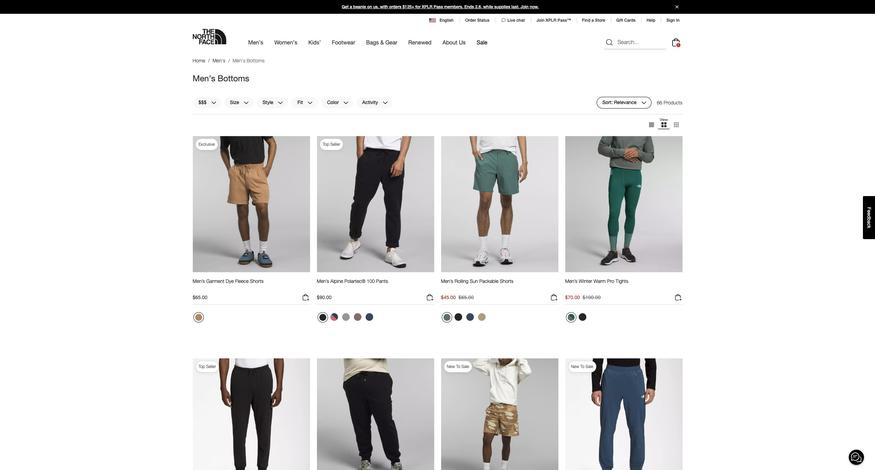 Task type: describe. For each thing, give the bounding box(es) containing it.
ends
[[465, 4, 474, 9]]

pants
[[376, 279, 388, 285]]

new to sale for men's wander shorts "image"
[[447, 365, 470, 370]]

1 e from the top
[[867, 210, 873, 213]]

0 horizontal spatial tnf black radio
[[318, 313, 328, 323]]

66 products
[[658, 100, 683, 106]]

packable
[[480, 279, 499, 285]]

$125+
[[403, 4, 415, 9]]

$$$
[[199, 99, 207, 105]]

Dark Sage radio
[[442, 313, 452, 323]]

f e e d b a c k
[[867, 207, 873, 229]]

1 / from the left
[[208, 58, 210, 64]]

men's garment dye fleece shorts image
[[193, 136, 310, 273]]

$90.00
[[317, 295, 332, 301]]

0 vertical spatial xplr
[[422, 4, 433, 9]]

alpine
[[331, 279, 343, 285]]

top for men's alpine polartec® 100 pants image
[[323, 142, 330, 147]]

shady blue image
[[366, 314, 373, 321]]

renewed
[[409, 39, 432, 46]]

bags & gear link
[[366, 33, 398, 52]]

men's garment dye fleece shorts
[[193, 279, 264, 285]]

get a beanie on us, with orders $125+ for xplr pass members. ends 2.6, while supplies last. join now. link
[[0, 0, 876, 14]]

find a store link
[[583, 18, 606, 23]]

$$$ button
[[193, 97, 222, 109]]

&
[[381, 39, 384, 46]]

view button
[[658, 117, 671, 132]]

tnf black image for $100.00
[[579, 314, 587, 321]]

search all image
[[606, 38, 614, 46]]

supplies
[[495, 4, 511, 9]]

Forest Fern/Dark Sage radio
[[566, 313, 577, 323]]

$choose color$ option group for alpine
[[317, 312, 376, 326]]

seller for men's alpine polartec® 100 pants image
[[331, 142, 340, 147]]

new to sale for men's wander pants image
[[572, 365, 594, 370]]

help
[[647, 18, 656, 23]]

66 products status
[[658, 97, 683, 109]]

winter
[[579, 279, 593, 285]]

dye
[[226, 279, 234, 285]]

men's rolling sun packable shorts image
[[441, 136, 559, 273]]

style
[[263, 99, 274, 105]]

$65.00 inside $65.00 dropdown button
[[193, 295, 208, 301]]

sign in
[[667, 18, 680, 23]]

Shady Blue Shape Etching Print radio
[[329, 312, 340, 323]]

men's winter warm pro tights button
[[566, 279, 629, 291]]

for
[[416, 4, 421, 9]]

men's box nse joggers image
[[193, 359, 310, 471]]

fit
[[298, 99, 303, 105]]

k
[[867, 226, 873, 229]]

kids' link
[[309, 33, 321, 52]]

help link
[[647, 18, 656, 23]]

men's rolling sun packable shorts
[[441, 279, 514, 285]]

fleece
[[235, 279, 249, 285]]

find a store
[[583, 18, 606, 23]]

66
[[658, 100, 663, 106]]

find
[[583, 18, 591, 23]]

Search search field
[[604, 35, 666, 49]]

tnf medium grey heather image
[[342, 314, 350, 321]]

men's winter warm pro tights image
[[566, 136, 683, 273]]

join xplr pass™
[[537, 18, 572, 23]]

join xplr pass™ link
[[537, 18, 572, 23]]

gear
[[386, 39, 398, 46]]

products
[[664, 100, 683, 106]]

sort: relevance
[[603, 99, 637, 105]]

pass™
[[558, 18, 572, 23]]

men's garment dye fleece shorts button
[[193, 279, 264, 291]]

garment
[[206, 279, 225, 285]]

the north face home page image
[[193, 29, 226, 45]]

with
[[380, 4, 388, 9]]

men's alpine polartec® 100 pants
[[317, 279, 388, 285]]

men's for men's rolling sun packable shorts
[[441, 279, 454, 285]]

gift cards
[[617, 18, 636, 23]]

sort:
[[603, 99, 613, 105]]

1 shady blue radio from the left
[[364, 312, 375, 323]]

2 shady blue radio from the left
[[465, 312, 476, 323]]

$65.00 button
[[193, 294, 310, 305]]

members.
[[445, 4, 464, 9]]

home / men's / men's bottoms
[[193, 58, 265, 64]]

warm
[[594, 279, 606, 285]]

store
[[596, 18, 606, 23]]

size
[[230, 99, 239, 105]]

fawn grey snake charmer print image
[[354, 314, 362, 321]]

chat
[[517, 18, 525, 23]]

sort: relevance button
[[597, 97, 652, 109]]

tnf black radio for $100.00
[[577, 312, 588, 323]]

forest fern/dark sage image
[[568, 315, 575, 321]]

top seller for "men's box nse joggers" image
[[199, 365, 216, 370]]

exclusive
[[199, 142, 215, 147]]

f
[[867, 207, 873, 210]]

renewed link
[[409, 33, 432, 52]]

1 vertical spatial bottoms
[[218, 73, 249, 83]]

men's bottoms element
[[233, 58, 265, 64]]

women's
[[275, 39, 298, 46]]

100
[[367, 279, 375, 285]]

gift cards link
[[617, 18, 636, 23]]

bags
[[366, 39, 379, 46]]

b
[[867, 218, 873, 221]]

$choose color$ option group for rolling
[[441, 312, 488, 326]]

Fawn Grey Snake Charmer Print radio
[[352, 312, 363, 323]]

shorts for men's garment dye fleece shorts
[[250, 279, 264, 285]]

rolling
[[455, 279, 469, 285]]

status
[[478, 18, 490, 23]]

order
[[466, 18, 477, 23]]

1
[[678, 43, 680, 47]]

order status
[[466, 18, 490, 23]]



Task type: locate. For each thing, give the bounding box(es) containing it.
english link
[[430, 17, 455, 23]]

live chat button
[[501, 17, 526, 23]]

1 horizontal spatial tnf black radio
[[453, 312, 464, 323]]

men's alpine polartec® 100 pants image
[[317, 136, 434, 273]]

men's left garment
[[193, 279, 205, 285]]

pass
[[434, 4, 443, 9]]

live chat
[[508, 18, 525, 23]]

gift
[[617, 18, 624, 23]]

0 horizontal spatial /
[[208, 58, 210, 64]]

xplr right for
[[422, 4, 433, 9]]

men's winter warm pro tights
[[566, 279, 629, 285]]

top seller for men's alpine polartec® 100 pants image
[[323, 142, 340, 147]]

1 horizontal spatial top seller
[[323, 142, 340, 147]]

1 vertical spatial top seller
[[199, 365, 216, 370]]

1 men's from the left
[[193, 279, 205, 285]]

$45.00
[[441, 295, 456, 301]]

0 horizontal spatial shady blue radio
[[364, 312, 375, 323]]

shorts for men's rolling sun packable shorts
[[500, 279, 514, 285]]

khaki stone image
[[478, 314, 486, 321]]

men's link up men's bottoms element
[[248, 33, 264, 52]]

shady blue radio left the khaki stone option
[[465, 312, 476, 323]]

0 vertical spatial men's link
[[248, 33, 264, 52]]

1 horizontal spatial shorts
[[500, 279, 514, 285]]

men's alpine polartec® 100 pants button
[[317, 279, 388, 291]]

order status link
[[466, 18, 490, 23]]

women's link
[[275, 33, 298, 52]]

new for men's wander pants image
[[572, 365, 580, 370]]

1 horizontal spatial new to sale
[[572, 365, 594, 370]]

color button
[[322, 97, 354, 109]]

2.6,
[[476, 4, 483, 9]]

2 horizontal spatial a
[[867, 221, 873, 224]]

2 $65.00 from the left
[[459, 295, 474, 301]]

shady blue radio right fawn grey snake charmer print radio
[[364, 312, 375, 323]]

men's left winter
[[566, 279, 578, 285]]

men's
[[193, 279, 205, 285], [317, 279, 329, 285], [441, 279, 454, 285], [566, 279, 578, 285]]

live
[[508, 18, 516, 23]]

e up d
[[867, 210, 873, 213]]

0 horizontal spatial men's link
[[213, 58, 226, 64]]

bags & gear
[[366, 39, 398, 46]]

0 vertical spatial top seller
[[323, 142, 340, 147]]

2 new from the left
[[572, 365, 580, 370]]

2 horizontal spatial $choose color$ option group
[[566, 312, 589, 326]]

new for men's wander shorts "image"
[[447, 365, 455, 370]]

bottoms
[[247, 58, 265, 64], [218, 73, 249, 83]]

men's big box nse joggers image
[[317, 359, 434, 471]]

0 horizontal spatial xplr
[[422, 4, 433, 9]]

c
[[867, 224, 873, 226]]

1 link
[[671, 37, 682, 48]]

sale link
[[477, 33, 488, 52]]

1 horizontal spatial xplr
[[546, 18, 557, 23]]

1 horizontal spatial tnf black image
[[455, 314, 462, 321]]

a right get
[[350, 4, 352, 9]]

men's link up 'men's bottoms'
[[213, 58, 226, 64]]

0 horizontal spatial new
[[447, 365, 455, 370]]

0 horizontal spatial sale
[[462, 365, 470, 370]]

TNF Black radio
[[453, 312, 464, 323], [577, 312, 588, 323], [318, 313, 328, 323]]

footwear link
[[332, 33, 355, 52]]

size button
[[224, 97, 254, 109]]

home
[[193, 58, 205, 64]]

$65.00 up almond butter/almond butter icon
[[193, 295, 208, 301]]

1 vertical spatial men's link
[[213, 58, 226, 64]]

us
[[459, 39, 466, 46]]

f e e d b a c k button
[[864, 196, 876, 240]]

seller
[[331, 142, 340, 147], [206, 365, 216, 370]]

home link
[[193, 58, 205, 64]]

men's left rolling
[[441, 279, 454, 285]]

1 shorts from the left
[[250, 279, 264, 285]]

$65.00 down rolling
[[459, 295, 474, 301]]

0 horizontal spatial join
[[521, 4, 529, 9]]

men's wander shorts image
[[441, 359, 559, 471]]

1 vertical spatial xplr
[[546, 18, 557, 23]]

tnf black image
[[455, 314, 462, 321], [579, 314, 587, 321], [320, 315, 326, 321]]

0 horizontal spatial tnf black image
[[320, 315, 326, 321]]

tnf black image left shady blue shape etching print image
[[320, 315, 326, 321]]

relevance
[[615, 99, 637, 105]]

1 horizontal spatial to
[[581, 365, 585, 370]]

$choose color$ option group for winter
[[566, 312, 589, 326]]

Almond Butter/Almond Butter radio
[[194, 313, 204, 323]]

tnf black radio right dark sage option
[[453, 312, 464, 323]]

1 vertical spatial top
[[199, 365, 205, 370]]

about us
[[443, 39, 466, 46]]

2 vertical spatial a
[[867, 221, 873, 224]]

footwear
[[332, 39, 355, 46]]

men's bottoms
[[193, 73, 249, 83]]

$90.00 button
[[317, 294, 434, 305]]

d
[[867, 216, 873, 218]]

2 horizontal spatial tnf black radio
[[577, 312, 588, 323]]

shorts right fleece
[[250, 279, 264, 285]]

1 vertical spatial seller
[[206, 365, 216, 370]]

top for "men's box nse joggers" image
[[199, 365, 205, 370]]

1 horizontal spatial shady blue radio
[[465, 312, 476, 323]]

xplr
[[422, 4, 433, 9], [546, 18, 557, 23]]

0 horizontal spatial top
[[199, 365, 205, 370]]

e
[[867, 210, 873, 213], [867, 213, 873, 216]]

0 horizontal spatial $choose color$ option group
[[317, 312, 376, 326]]

0 horizontal spatial $65.00
[[193, 295, 208, 301]]

seller for "men's box nse joggers" image
[[206, 365, 216, 370]]

style button
[[257, 97, 288, 109]]

join right last.
[[521, 4, 529, 9]]

1 horizontal spatial sale
[[477, 39, 488, 46]]

0 horizontal spatial top seller
[[199, 365, 216, 370]]

orders
[[389, 4, 402, 9]]

sun
[[470, 279, 478, 285]]

a for beanie
[[350, 4, 352, 9]]

tnf black image right dark sage option
[[455, 314, 462, 321]]

men's rolling sun packable shorts button
[[441, 279, 514, 291]]

men's left the alpine
[[317, 279, 329, 285]]

1 to from the left
[[457, 365, 461, 370]]

1 horizontal spatial seller
[[331, 142, 340, 147]]

in
[[677, 18, 680, 23]]

get a beanie on us, with orders $125+ for xplr pass members. ends 2.6, while supplies last. join now.
[[342, 4, 539, 9]]

close image
[[673, 5, 682, 8]]

3 men's from the left
[[441, 279, 454, 285]]

$100.00
[[583, 295, 601, 301]]

kids'
[[309, 39, 321, 46]]

1 horizontal spatial join
[[537, 18, 545, 23]]

Khaki Stone radio
[[477, 312, 488, 323]]

2 / from the left
[[228, 58, 230, 64]]

almond butter/almond butter image
[[195, 315, 202, 321]]

polartec®
[[345, 279, 366, 285]]

men's for men's alpine polartec® 100 pants
[[317, 279, 329, 285]]

3 $choose color$ option group from the left
[[566, 312, 589, 326]]

while
[[484, 4, 494, 9]]

2 $choose color$ option group from the left
[[441, 312, 488, 326]]

view
[[660, 117, 668, 122]]

shorts right packable
[[500, 279, 514, 285]]

to for men's wander shorts "image"
[[457, 365, 461, 370]]

a up k
[[867, 221, 873, 224]]

sign in button
[[667, 18, 680, 23]]

a right find
[[592, 18, 594, 23]]

shady blue shape etching print image
[[331, 314, 338, 321]]

sale for men's wander pants image
[[586, 365, 594, 370]]

1 horizontal spatial /
[[228, 58, 230, 64]]

0 horizontal spatial new to sale
[[447, 365, 470, 370]]

Shady Blue radio
[[364, 312, 375, 323], [465, 312, 476, 323]]

0 vertical spatial bottoms
[[247, 58, 265, 64]]

2 new to sale from the left
[[572, 365, 594, 370]]

a
[[350, 4, 352, 9], [592, 18, 594, 23], [867, 221, 873, 224]]

to
[[457, 365, 461, 370], [581, 365, 585, 370]]

a inside button
[[867, 221, 873, 224]]

0 vertical spatial top
[[323, 142, 330, 147]]

view list box
[[646, 117, 683, 132]]

/ up 'men's bottoms'
[[228, 58, 230, 64]]

1 vertical spatial a
[[592, 18, 594, 23]]

1 vertical spatial join
[[537, 18, 545, 23]]

1 horizontal spatial new
[[572, 365, 580, 370]]

beanie
[[354, 4, 366, 9]]

men's
[[248, 39, 264, 46], [213, 58, 226, 64], [233, 58, 246, 64], [193, 73, 216, 83]]

0 horizontal spatial seller
[[206, 365, 216, 370]]

1 horizontal spatial a
[[592, 18, 594, 23]]

1 new from the left
[[447, 365, 455, 370]]

1 horizontal spatial $choose color$ option group
[[441, 312, 488, 326]]

dark sage image
[[444, 315, 451, 321]]

2 e from the top
[[867, 213, 873, 216]]

on
[[368, 4, 372, 9]]

fit button
[[291, 97, 319, 109]]

2 to from the left
[[581, 365, 585, 370]]

4 men's from the left
[[566, 279, 578, 285]]

$choose color$ option group
[[317, 312, 376, 326], [441, 312, 488, 326], [566, 312, 589, 326]]

1 new to sale from the left
[[447, 365, 470, 370]]

1 horizontal spatial $65.00
[[459, 295, 474, 301]]

tnf black image right the forest fern/dark sage radio
[[579, 314, 587, 321]]

0 vertical spatial join
[[521, 4, 529, 9]]

2 shorts from the left
[[500, 279, 514, 285]]

0 horizontal spatial a
[[350, 4, 352, 9]]

sale for men's wander shorts "image"
[[462, 365, 470, 370]]

0 vertical spatial seller
[[331, 142, 340, 147]]

color
[[327, 99, 339, 105]]

a for store
[[592, 18, 594, 23]]

1 $choose color$ option group from the left
[[317, 312, 376, 326]]

cards
[[625, 18, 636, 23]]

tnf black radio for $65.00
[[453, 312, 464, 323]]

shorts
[[250, 279, 264, 285], [500, 279, 514, 285]]

to for men's wander pants image
[[581, 365, 585, 370]]

tnf black radio left shady blue shape etching print image
[[318, 313, 328, 323]]

new to sale
[[447, 365, 470, 370], [572, 365, 594, 370]]

0 horizontal spatial shorts
[[250, 279, 264, 285]]

1 horizontal spatial top
[[323, 142, 330, 147]]

1 $65.00 from the left
[[193, 295, 208, 301]]

sale
[[477, 39, 488, 46], [462, 365, 470, 370], [586, 365, 594, 370]]

pro
[[608, 279, 615, 285]]

TNF Medium Grey Heather radio
[[341, 312, 352, 323]]

men's for men's garment dye fleece shorts
[[193, 279, 205, 285]]

2 horizontal spatial sale
[[586, 365, 594, 370]]

about
[[443, 39, 458, 46]]

0 horizontal spatial to
[[457, 365, 461, 370]]

join down now.
[[537, 18, 545, 23]]

2 men's from the left
[[317, 279, 329, 285]]

xplr left pass™
[[546, 18, 557, 23]]

0 vertical spatial a
[[350, 4, 352, 9]]

english
[[440, 18, 454, 23]]

now.
[[530, 4, 539, 9]]

shady blue image
[[467, 314, 474, 321]]

e up b
[[867, 213, 873, 216]]

1 horizontal spatial men's link
[[248, 33, 264, 52]]

men's for men's winter warm pro tights
[[566, 279, 578, 285]]

men's wander pants image
[[566, 359, 683, 471]]

2 horizontal spatial tnf black image
[[579, 314, 587, 321]]

tnf black radio right the forest fern/dark sage radio
[[577, 312, 588, 323]]

/ right home at the left
[[208, 58, 210, 64]]

tnf black image for $65.00
[[455, 314, 462, 321]]



Task type: vqa. For each thing, say whether or not it's contained in the screenshot.
2nd Shady Blue Option from the right
yes



